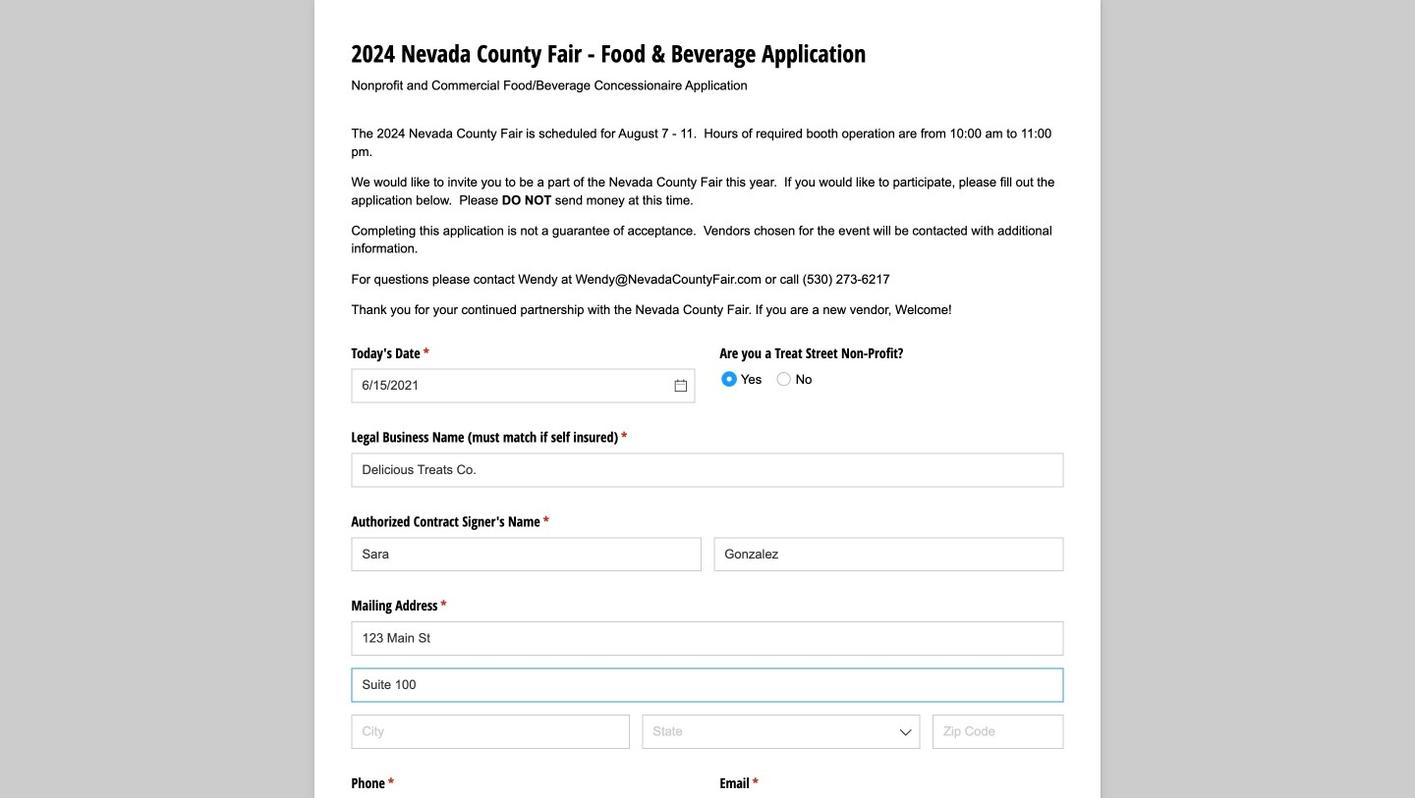 Task type: locate. For each thing, give the bounding box(es) containing it.
City text field
[[351, 715, 630, 750]]

None text field
[[351, 369, 695, 403]]

Last text field
[[714, 538, 1064, 572]]

Address Line 2 text field
[[351, 669, 1064, 703]]

None text field
[[351, 453, 1064, 488]]

None radio
[[715, 364, 775, 394]]

None radio
[[770, 364, 812, 394]]

Zip Code text field
[[933, 715, 1064, 750]]



Task type: describe. For each thing, give the bounding box(es) containing it.
First text field
[[351, 538, 701, 572]]

State text field
[[642, 715, 920, 750]]

Address Line 1 text field
[[351, 622, 1064, 656]]



